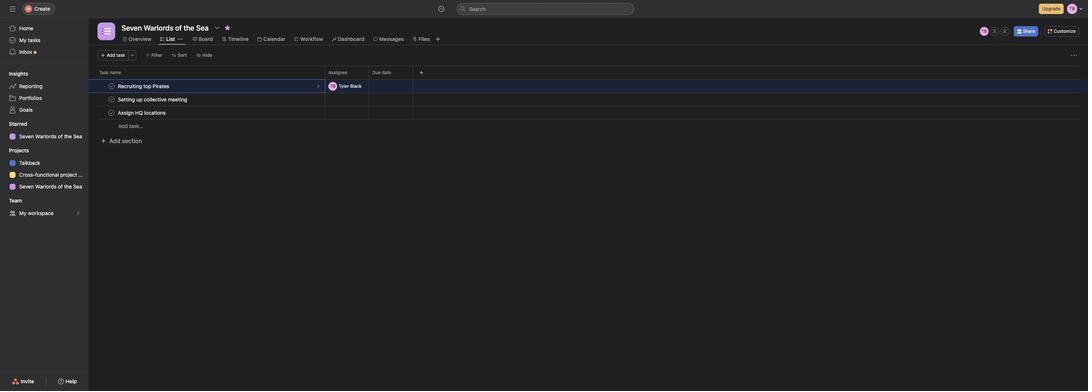 Task type: locate. For each thing, give the bounding box(es) containing it.
add section button
[[98, 134, 145, 148]]

1 vertical spatial my
[[19, 210, 26, 216]]

the down goals "link"
[[64, 133, 72, 140]]

0 vertical spatial sea
[[73, 133, 82, 140]]

seven warlords of the sea down cross-functional project plan
[[19, 184, 82, 190]]

the
[[64, 133, 72, 140], [64, 184, 72, 190]]

warlords down cross-functional project plan 'link'
[[35, 184, 56, 190]]

0 vertical spatial warlords
[[35, 133, 56, 140]]

of down cross-functional project plan
[[58, 184, 63, 190]]

0 vertical spatial seven warlords of the sea
[[19, 133, 82, 140]]

completed image up completed checkbox
[[107, 95, 116, 104]]

None text field
[[120, 21, 211, 34]]

1 vertical spatial add
[[118, 123, 128, 129]]

add task button
[[98, 50, 128, 61]]

create button
[[22, 3, 55, 15]]

seven
[[19, 133, 34, 140], [19, 184, 34, 190]]

1 vertical spatial sea
[[73, 184, 82, 190]]

starred
[[9, 121, 27, 127]]

completed checkbox for the setting up collective meeting text field
[[107, 95, 116, 104]]

completed image for the setting up collective meeting text field
[[107, 95, 116, 104]]

completed checkbox inside recruiting top pirates cell
[[107, 82, 116, 91]]

teams element
[[0, 194, 89, 221]]

sea
[[73, 133, 82, 140], [73, 184, 82, 190]]

list link
[[160, 35, 175, 43]]

seven warlords of the sea down goals "link"
[[19, 133, 82, 140]]

add inside row
[[118, 123, 128, 129]]

1 warlords from the top
[[35, 133, 56, 140]]

2 warlords from the top
[[35, 184, 56, 190]]

starred button
[[0, 120, 27, 128]]

add for add task
[[107, 52, 115, 58]]

board
[[199, 36, 213, 42]]

overview
[[129, 36, 151, 42]]

invite
[[21, 379, 34, 385]]

more actions image right task
[[130, 53, 134, 58]]

workspace
[[28, 210, 54, 216]]

sort
[[178, 52, 187, 58]]

Setting up collective meeting text field
[[116, 96, 189, 103]]

1 vertical spatial of
[[58, 184, 63, 190]]

1 sea from the top
[[73, 133, 82, 140]]

recruiting top pirates cell
[[89, 79, 325, 93]]

seven warlords of the sea link inside starred element
[[4, 131, 84, 143]]

due
[[372, 70, 381, 75]]

seven warlords of the sea link up talkback link
[[4, 131, 84, 143]]

2 vertical spatial add
[[109, 138, 120, 144]]

my down 'team'
[[19, 210, 26, 216]]

upgrade button
[[1039, 4, 1064, 14]]

0 vertical spatial seven
[[19, 133, 34, 140]]

0 vertical spatial of
[[58, 133, 63, 140]]

seven warlords of the sea
[[19, 133, 82, 140], [19, 184, 82, 190]]

workflow link
[[294, 35, 323, 43]]

seven inside starred element
[[19, 133, 34, 140]]

1 vertical spatial seven warlords of the sea link
[[4, 181, 84, 193]]

of down goals "link"
[[58, 133, 63, 140]]

create
[[34, 6, 50, 12]]

completed image inside setting up collective meeting cell
[[107, 95, 116, 104]]

seven warlords of the sea link down functional
[[4, 181, 84, 193]]

2 seven warlords of the sea from the top
[[19, 184, 82, 190]]

2 seven from the top
[[19, 184, 34, 190]]

add for add section
[[109, 138, 120, 144]]

task
[[99, 70, 109, 75]]

1 vertical spatial seven warlords of the sea
[[19, 184, 82, 190]]

0 horizontal spatial more actions image
[[130, 53, 134, 58]]

completed image down completed image
[[107, 108, 116, 117]]

my
[[19, 37, 26, 43], [19, 210, 26, 216]]

task…
[[129, 123, 143, 129]]

1 vertical spatial warlords
[[35, 184, 56, 190]]

add left section
[[109, 138, 120, 144]]

1 horizontal spatial tb
[[982, 28, 987, 34]]

1 completed image from the top
[[107, 95, 116, 104]]

2 sea from the top
[[73, 184, 82, 190]]

projects button
[[0, 147, 29, 154]]

0 vertical spatial completed checkbox
[[107, 82, 116, 91]]

reporting
[[19, 83, 43, 89]]

insights
[[9, 71, 28, 77]]

completed image
[[107, 95, 116, 104], [107, 108, 116, 117]]

seven down cross- at left top
[[19, 184, 34, 190]]

1 seven from the top
[[19, 133, 34, 140]]

warlords inside projects element
[[35, 184, 56, 190]]

2 my from the top
[[19, 210, 26, 216]]

1 vertical spatial the
[[64, 184, 72, 190]]

1 vertical spatial tb
[[330, 83, 336, 89]]

timeline link
[[222, 35, 249, 43]]

my workspace link
[[4, 208, 84, 219]]

messages link
[[373, 35, 404, 43]]

Search tasks, projects, and more text field
[[457, 3, 634, 15]]

inbox link
[[4, 46, 84, 58]]

completed image inside assign hq locations cell
[[107, 108, 116, 117]]

Completed checkbox
[[107, 82, 116, 91], [107, 95, 116, 104]]

more actions image down the customize at the right top
[[1071, 52, 1077, 58]]

add left task
[[107, 52, 115, 58]]

tb
[[982, 28, 987, 34], [330, 83, 336, 89]]

add for add task…
[[118, 123, 128, 129]]

2 of from the top
[[58, 184, 63, 190]]

messages
[[379, 36, 404, 42]]

Recruiting top Pirates text field
[[116, 83, 171, 90]]

of
[[58, 133, 63, 140], [58, 184, 63, 190]]

completed checkbox down task name
[[107, 82, 116, 91]]

history image
[[439, 6, 444, 12]]

2 the from the top
[[64, 184, 72, 190]]

add task… row
[[89, 119, 1088, 133]]

remove from starred image
[[225, 25, 230, 31]]

warlords inside starred element
[[35, 133, 56, 140]]

show options image
[[214, 25, 220, 31]]

1 of from the top
[[58, 133, 63, 140]]

row containing task name
[[89, 66, 1088, 79]]

1 completed checkbox from the top
[[107, 82, 116, 91]]

my left tasks
[[19, 37, 26, 43]]

details image
[[316, 84, 321, 88]]

functional
[[35, 172, 59, 178]]

0 vertical spatial add
[[107, 52, 115, 58]]

hide button
[[193, 50, 216, 61]]

Assign HQ locations text field
[[116, 109, 168, 117]]

Completed checkbox
[[107, 108, 116, 117]]

1 my from the top
[[19, 37, 26, 43]]

files link
[[413, 35, 430, 43]]

projects element
[[0, 144, 89, 194]]

the down project
[[64, 184, 72, 190]]

my inside teams element
[[19, 210, 26, 216]]

seven down starred
[[19, 133, 34, 140]]

0 vertical spatial tb
[[982, 28, 987, 34]]

seven warlords of the sea inside starred element
[[19, 133, 82, 140]]

2 completed image from the top
[[107, 108, 116, 117]]

filter
[[151, 52, 162, 58]]

overview link
[[123, 35, 151, 43]]

the inside projects element
[[64, 184, 72, 190]]

upgrade
[[1043, 6, 1061, 11]]

seven warlords of the sea inside projects element
[[19, 184, 82, 190]]

more actions image
[[1071, 52, 1077, 58], [130, 53, 134, 58]]

completed checkbox inside setting up collective meeting cell
[[107, 95, 116, 104]]

warlords down goals "link"
[[35, 133, 56, 140]]

completed checkbox up completed checkbox
[[107, 95, 116, 104]]

sea inside starred element
[[73, 133, 82, 140]]

dashboard
[[338, 36, 365, 42]]

add task
[[107, 52, 125, 58]]

0 vertical spatial completed image
[[107, 95, 116, 104]]

1 vertical spatial seven
[[19, 184, 34, 190]]

warlords
[[35, 133, 56, 140], [35, 184, 56, 190]]

0 vertical spatial the
[[64, 133, 72, 140]]

1 vertical spatial completed checkbox
[[107, 95, 116, 104]]

row
[[89, 66, 1088, 79], [98, 79, 1080, 80], [89, 79, 1088, 93], [89, 93, 1088, 106], [89, 106, 1088, 120]]

my inside global element
[[19, 37, 26, 43]]

seven inside projects element
[[19, 184, 34, 190]]

0 vertical spatial my
[[19, 37, 26, 43]]

calendar link
[[257, 35, 285, 43]]

the inside starred element
[[64, 133, 72, 140]]

0 horizontal spatial tb
[[330, 83, 336, 89]]

add
[[107, 52, 115, 58], [118, 123, 128, 129], [109, 138, 120, 144]]

1 vertical spatial completed image
[[107, 108, 116, 117]]

home
[[19, 25, 33, 31]]

1 the from the top
[[64, 133, 72, 140]]

2 completed checkbox from the top
[[107, 95, 116, 104]]

seven warlords of the sea link
[[4, 131, 84, 143], [4, 181, 84, 193]]

tyler black
[[339, 83, 362, 89]]

my workspace
[[19, 210, 54, 216]]

add left the "task…"
[[118, 123, 128, 129]]

setting up collective meeting cell
[[89, 93, 325, 106]]

1 seven warlords of the sea link from the top
[[4, 131, 84, 143]]

0 vertical spatial seven warlords of the sea link
[[4, 131, 84, 143]]

1 seven warlords of the sea from the top
[[19, 133, 82, 140]]

add inside 'button'
[[107, 52, 115, 58]]



Task type: vqa. For each thing, say whether or not it's contained in the screenshot.
the bottommost Tara Schultz · Just Now (Edited)
no



Task type: describe. For each thing, give the bounding box(es) containing it.
task name
[[99, 70, 121, 75]]

share button
[[1014, 26, 1039, 37]]

tb inside button
[[982, 28, 987, 34]]

plan
[[78, 172, 89, 178]]

date
[[382, 70, 391, 75]]

my tasks link
[[4, 34, 84, 46]]

insights element
[[0, 67, 89, 117]]

section
[[122, 138, 142, 144]]

due date
[[372, 70, 391, 75]]

add tab image
[[435, 36, 441, 42]]

insights button
[[0, 70, 28, 78]]

talkback link
[[4, 157, 84, 169]]

share
[[1023, 28, 1035, 34]]

filter button
[[142, 50, 166, 61]]

files
[[419, 36, 430, 42]]

of inside projects element
[[58, 184, 63, 190]]

of inside starred element
[[58, 133, 63, 140]]

my for my tasks
[[19, 37, 26, 43]]

tyler
[[339, 83, 349, 89]]

list image
[[102, 27, 111, 36]]

assignee
[[328, 70, 347, 75]]

hide
[[202, 52, 212, 58]]

name
[[110, 70, 121, 75]]

customize
[[1054, 28, 1076, 34]]

hide sidebar image
[[10, 6, 16, 12]]

cross-functional project plan
[[19, 172, 89, 178]]

tab actions image
[[178, 37, 182, 41]]

2 seven warlords of the sea link from the top
[[4, 181, 84, 193]]

portfolios
[[19, 95, 42, 101]]

customize button
[[1045, 26, 1080, 37]]

dashboard link
[[332, 35, 365, 43]]

my for my workspace
[[19, 210, 26, 216]]

seven for seven warlords of the sea link inside starred element
[[19, 133, 34, 140]]

add task…
[[118, 123, 143, 129]]

team button
[[0, 197, 22, 205]]

goals link
[[4, 104, 84, 116]]

add task… button
[[118, 122, 143, 130]]

completed checkbox for recruiting top pirates text field
[[107, 82, 116, 91]]

seven warlords of the sea for second seven warlords of the sea link from the top
[[19, 184, 82, 190]]

timeline
[[228, 36, 249, 42]]

help button
[[53, 375, 82, 389]]

completed image for assign hq locations text field
[[107, 108, 116, 117]]

add section
[[109, 138, 142, 144]]

header untitled section tree grid
[[89, 79, 1088, 133]]

tb button
[[980, 27, 989, 36]]

sort button
[[169, 50, 190, 61]]

tb inside row
[[330, 83, 336, 89]]

team
[[9, 198, 22, 204]]

completed image
[[107, 82, 116, 91]]

black
[[350, 83, 362, 89]]

cross-functional project plan link
[[4, 169, 89, 181]]

home link
[[4, 23, 84, 34]]

seven warlords of the sea for seven warlords of the sea link inside starred element
[[19, 133, 82, 140]]

inbox
[[19, 49, 32, 55]]

task
[[116, 52, 125, 58]]

reporting link
[[4, 81, 84, 92]]

sea inside projects element
[[73, 184, 82, 190]]

add field image
[[419, 71, 424, 75]]

cross-
[[19, 172, 35, 178]]

seven for second seven warlords of the sea link from the top
[[19, 184, 34, 190]]

starred element
[[0, 117, 89, 144]]

see details, my workspace image
[[76, 211, 81, 216]]

workflow
[[300, 36, 323, 42]]

talkback
[[19, 160, 40, 166]]

portfolios link
[[4, 92, 84, 104]]

global element
[[0, 18, 89, 62]]

my tasks
[[19, 37, 40, 43]]

invite button
[[7, 375, 39, 389]]

calendar
[[263, 36, 285, 42]]

1 horizontal spatial more actions image
[[1071, 52, 1077, 58]]

assign hq locations cell
[[89, 106, 325, 120]]

list
[[166, 36, 175, 42]]

goals
[[19, 107, 33, 113]]

project
[[60, 172, 77, 178]]

projects
[[9, 147, 29, 154]]

tasks
[[28, 37, 40, 43]]

board link
[[193, 35, 213, 43]]

row containing tb
[[89, 79, 1088, 93]]

help
[[65, 379, 77, 385]]



